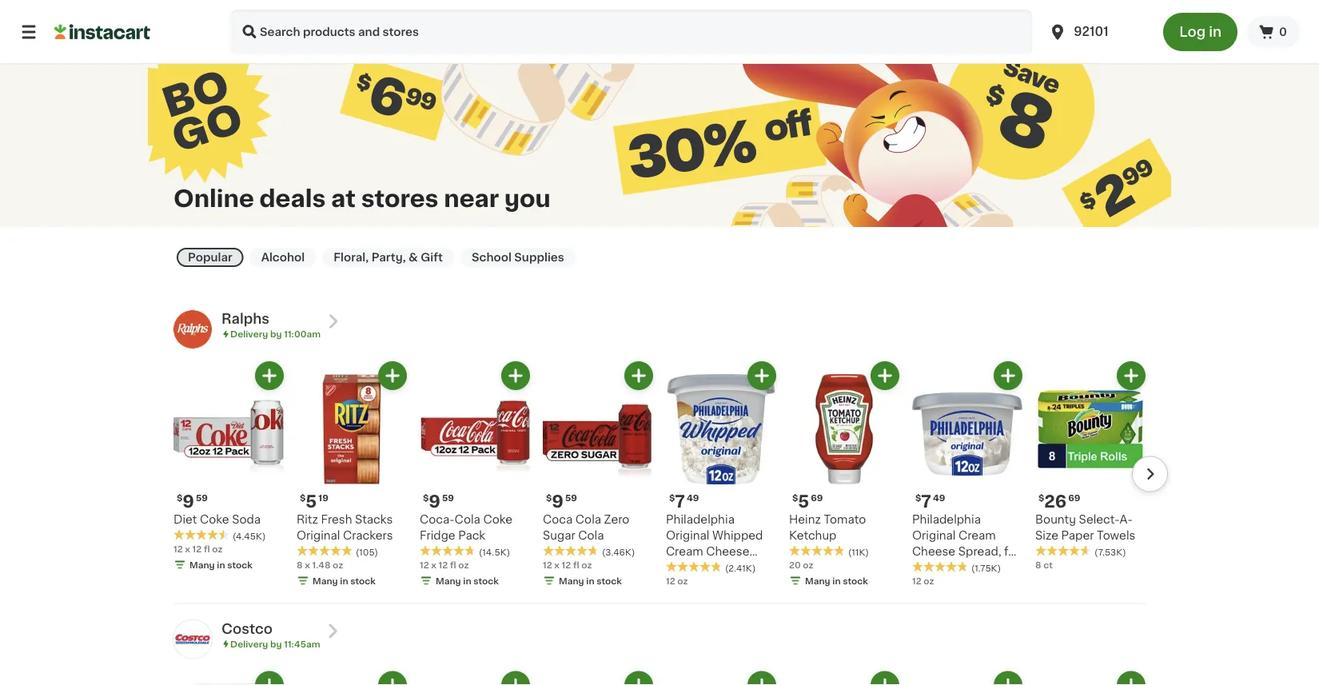 Task type: vqa. For each thing, say whether or not it's contained in the screenshot.


Task type: describe. For each thing, give the bounding box(es) containing it.
floral,
[[334, 252, 369, 263]]

online deals at stores near you main content
[[0, 0, 1320, 685]]

Search field
[[230, 10, 1033, 54]]

school
[[472, 252, 512, 263]]

12 x 12 fl oz for coca cola zero sugar cola
[[543, 561, 592, 569]]

(105)
[[356, 548, 378, 557]]

popular
[[188, 252, 233, 263]]

$ for coca cola zero sugar cola
[[546, 494, 552, 503]]

log
[[1180, 25, 1206, 39]]

(2.41k)
[[725, 564, 756, 573]]

sugar
[[543, 530, 576, 541]]

delivery by 11:00am
[[230, 330, 321, 339]]

original for cheese
[[913, 530, 956, 541]]

gift
[[421, 252, 443, 263]]

2 92101 button from the left
[[1049, 10, 1145, 54]]

many for coca cola zero sugar cola
[[559, 577, 584, 585]]

92101
[[1074, 26, 1109, 38]]

at
[[331, 187, 356, 210]]

49 for philadelphia original whipped cream cheese spread
[[687, 494, 699, 503]]

whipped
[[713, 530, 763, 541]]

oz down pack
[[459, 561, 469, 569]]

$ for heinz tomato ketchup
[[793, 494, 799, 503]]

8 x 1.48 oz
[[297, 561, 343, 569]]

bounty
[[1036, 514, 1077, 525]]

coke inside the coca-cola coke fridge pack
[[483, 514, 513, 525]]

bounty select-a- size paper towels
[[1036, 514, 1136, 541]]

in for heinz tomato ketchup
[[833, 577, 841, 585]]

many in stock for zero
[[559, 577, 622, 585]]

size
[[1036, 530, 1059, 541]]

12 oz for philadelphia original whipped cream cheese spread
[[666, 577, 688, 585]]

in inside button
[[1210, 25, 1222, 39]]

12 oz for philadelphia original cream cheese spread, for a keto and low carb lifestyle
[[913, 577, 935, 585]]

26
[[1045, 493, 1067, 510]]

coca-
[[420, 514, 455, 525]]

$ 9 59 for coca-
[[423, 493, 454, 510]]

delivery by 11:45am
[[230, 640, 320, 649]]

many in stock for ketchup
[[805, 577, 869, 585]]

$ 9 59 for diet
[[177, 493, 208, 510]]

fridge
[[420, 530, 456, 541]]

x for coca-cola coke fridge pack
[[431, 561, 437, 569]]

5 for ritz
[[306, 493, 317, 510]]

delivery for costco
[[230, 640, 268, 649]]

1 coke from the left
[[200, 514, 229, 525]]

cola for cola
[[576, 514, 602, 525]]

zero
[[604, 514, 630, 525]]

(11k)
[[849, 548, 869, 557]]

near
[[444, 187, 499, 210]]

heinz
[[789, 514, 821, 525]]

59 for coca-
[[442, 494, 454, 503]]

original inside the ritz fresh stacks original crackers
[[297, 530, 340, 541]]

philadelphia for cream
[[913, 514, 981, 525]]

11:45am
[[284, 640, 320, 649]]

cream inside philadelphia original whipped cream cheese spread
[[666, 546, 704, 557]]

philadelphia original whipped cream cheese spread
[[666, 514, 763, 573]]

stock for heinz tomato ketchup
[[843, 577, 869, 585]]

and
[[951, 562, 972, 573]]

ritz
[[297, 514, 318, 525]]

lifestyle
[[943, 578, 991, 589]]

oz right 1.48
[[333, 561, 343, 569]]

8 for 5
[[297, 561, 303, 569]]

philadelphia original cream cheese spread, for a keto and low carb lifestyle
[[913, 514, 1020, 589]]

$ for coca-cola coke fridge pack
[[423, 494, 429, 503]]

59 for coca
[[565, 494, 577, 503]]

7 for philadelphia original whipped cream cheese spread
[[675, 493, 685, 510]]

soda
[[232, 514, 261, 525]]

49 for philadelphia original cream cheese spread, for a keto and low carb lifestyle
[[933, 494, 946, 503]]

many for heinz tomato ketchup
[[805, 577, 831, 585]]

fresh
[[321, 514, 352, 525]]

20
[[789, 561, 801, 569]]

original for cream
[[666, 530, 710, 541]]

add image for coca cola zero sugar cola
[[629, 366, 649, 386]]

paper
[[1062, 530, 1095, 541]]

0 button
[[1248, 16, 1301, 48]]

$ for ritz fresh stacks original crackers
[[300, 494, 306, 503]]

$ for bounty select-a- size paper towels
[[1039, 494, 1045, 503]]

online
[[174, 187, 254, 210]]

20 oz
[[789, 561, 814, 569]]

add image for philadelphia original whipped cream cheese spread
[[752, 366, 772, 386]]

fl for coca-
[[450, 561, 456, 569]]

ralphs
[[222, 312, 270, 326]]

deals
[[260, 187, 326, 210]]

floral, party, & gift
[[334, 252, 443, 263]]

oz down spread at the bottom
[[678, 577, 688, 585]]

in for coca-cola coke fridge pack
[[463, 577, 472, 585]]

towels
[[1097, 530, 1136, 541]]

fl for diet
[[204, 545, 210, 553]]

cheese inside philadelphia original whipped cream cheese spread
[[706, 546, 750, 557]]

69 for 5
[[811, 494, 823, 503]]

(1.75k)
[[972, 564, 1002, 573]]

19
[[319, 494, 329, 503]]

log in
[[1180, 25, 1222, 39]]

1 92101 button from the left
[[1039, 10, 1154, 54]]

x for coca cola zero sugar cola
[[555, 561, 560, 569]]

philadelphia for whipped
[[666, 514, 735, 525]]

$ 5 69
[[793, 493, 823, 510]]

coca
[[543, 514, 573, 525]]



Task type: locate. For each thing, give the bounding box(es) containing it.
69 up 'heinz'
[[811, 494, 823, 503]]

philadelphia inside "philadelphia original cream cheese spread, for a keto and low carb lifestyle"
[[913, 514, 981, 525]]

cheese down whipped at the bottom right of page
[[706, 546, 750, 557]]

1 by from the top
[[270, 330, 282, 339]]

69 inside $ 5 69
[[811, 494, 823, 503]]

12 x 12 fl oz
[[174, 545, 223, 553], [420, 561, 469, 569], [543, 561, 592, 569]]

3 original from the left
[[913, 530, 956, 541]]

1 horizontal spatial $ 7 49
[[916, 493, 946, 510]]

1 horizontal spatial 5
[[799, 493, 810, 510]]

1 horizontal spatial 9
[[429, 493, 441, 510]]

49 up philadelphia original whipped cream cheese spread
[[687, 494, 699, 503]]

$ 9 59 up coca-
[[423, 493, 454, 510]]

&
[[409, 252, 418, 263]]

school supplies link
[[461, 248, 576, 267]]

costco image
[[174, 620, 212, 659]]

in down ketchup
[[833, 577, 841, 585]]

7 for philadelphia original cream cheese spread, for a keto and low carb lifestyle
[[922, 493, 932, 510]]

2 horizontal spatial 59
[[565, 494, 577, 503]]

9 up coca-
[[429, 493, 441, 510]]

12
[[174, 545, 183, 553], [192, 545, 202, 553], [420, 561, 429, 569], [439, 561, 448, 569], [543, 561, 552, 569], [562, 561, 571, 569], [666, 577, 676, 585], [913, 577, 922, 585]]

stock down the (4.45k)
[[227, 561, 253, 569]]

diet
[[174, 514, 197, 525]]

many for ritz fresh stacks original crackers
[[313, 577, 338, 585]]

many down diet coke soda
[[190, 561, 215, 569]]

9 for diet
[[183, 493, 194, 510]]

low
[[975, 562, 998, 573]]

ritz fresh stacks original crackers
[[297, 514, 393, 541]]

diet coke soda
[[174, 514, 261, 525]]

1 69 from the left
[[811, 494, 823, 503]]

0 horizontal spatial 7
[[675, 493, 685, 510]]

in down 8 x 1.48 oz
[[340, 577, 348, 585]]

6 $ from the left
[[793, 494, 799, 503]]

4 $ from the left
[[546, 494, 552, 503]]

many down 1.48
[[313, 577, 338, 585]]

0 horizontal spatial 9
[[183, 493, 194, 510]]

5 $ from the left
[[669, 494, 675, 503]]

$ inside $ 26 69
[[1039, 494, 1045, 503]]

by
[[270, 330, 282, 339], [270, 640, 282, 649]]

cola
[[455, 514, 481, 525], [576, 514, 602, 525], [579, 530, 604, 541]]

cream up the spread,
[[959, 530, 996, 541]]

1 $ 9 59 from the left
[[177, 493, 208, 510]]

1 vertical spatial delivery
[[230, 640, 268, 649]]

popular link
[[177, 248, 244, 267]]

coca-cola coke fridge pack
[[420, 514, 513, 541]]

in for diet coke soda
[[217, 561, 225, 569]]

cola for pack
[[455, 514, 481, 525]]

2 by from the top
[[270, 640, 282, 649]]

0 horizontal spatial 5
[[306, 493, 317, 510]]

1 horizontal spatial fl
[[450, 561, 456, 569]]

a-
[[1120, 514, 1133, 525]]

a
[[913, 562, 919, 573]]

3 $ 9 59 from the left
[[546, 493, 577, 510]]

2 horizontal spatial 9
[[552, 493, 564, 510]]

69 right 26
[[1069, 494, 1081, 503]]

2 9 from the left
[[429, 493, 441, 510]]

8 $ from the left
[[1039, 494, 1045, 503]]

by for ralphs
[[270, 330, 282, 339]]

original inside "philadelphia original cream cheese spread, for a keto and low carb lifestyle"
[[913, 530, 956, 541]]

3 9 from the left
[[552, 493, 564, 510]]

2 7 from the left
[[922, 493, 932, 510]]

cream up spread at the bottom
[[666, 546, 704, 557]]

0 horizontal spatial 49
[[687, 494, 699, 503]]

by for costco
[[270, 640, 282, 649]]

spread,
[[959, 546, 1002, 557]]

8
[[297, 561, 303, 569], [1036, 561, 1042, 569]]

$ 7 49 for philadelphia original whipped cream cheese spread
[[669, 493, 699, 510]]

1 horizontal spatial cream
[[959, 530, 996, 541]]

1 horizontal spatial 12 x 12 fl oz
[[420, 561, 469, 569]]

8 left 1.48
[[297, 561, 303, 569]]

oz down diet coke soda
[[212, 545, 223, 553]]

0 horizontal spatial $ 9 59
[[177, 493, 208, 510]]

coke up pack
[[483, 514, 513, 525]]

fl down diet coke soda
[[204, 545, 210, 553]]

stock for coca-cola coke fridge pack
[[474, 577, 499, 585]]

5 for heinz
[[799, 493, 810, 510]]

7
[[675, 493, 685, 510], [922, 493, 932, 510]]

floral, party, & gift link
[[323, 248, 454, 267]]

heinz tomato ketchup
[[789, 514, 867, 541]]

$ up philadelphia original whipped cream cheese spread
[[669, 494, 675, 503]]

x for diet coke soda
[[185, 545, 190, 553]]

1 horizontal spatial original
[[666, 530, 710, 541]]

3 59 from the left
[[565, 494, 577, 503]]

fl for coca
[[573, 561, 580, 569]]

2 8 from the left
[[1036, 561, 1042, 569]]

many in stock
[[190, 561, 253, 569], [313, 577, 376, 585], [436, 577, 499, 585], [559, 577, 622, 585], [805, 577, 869, 585]]

1 7 from the left
[[675, 493, 685, 510]]

9 for coca-
[[429, 493, 441, 510]]

$ up coca-
[[423, 494, 429, 503]]

2 philadelphia from the left
[[913, 514, 981, 525]]

original up keto
[[913, 530, 956, 541]]

0 horizontal spatial 59
[[196, 494, 208, 503]]

1 12 oz from the left
[[666, 577, 688, 585]]

$ for philadelphia original cream cheese spread, for a keto and low carb lifestyle
[[916, 494, 922, 503]]

in for ritz fresh stacks original crackers
[[340, 577, 348, 585]]

$ left 19
[[300, 494, 306, 503]]

5 up 'heinz'
[[799, 493, 810, 510]]

delivery for ralphs
[[230, 330, 268, 339]]

many down 20 oz
[[805, 577, 831, 585]]

oz down coca cola zero sugar cola
[[582, 561, 592, 569]]

$ 9 59 up coca
[[546, 493, 577, 510]]

59 for diet
[[196, 494, 208, 503]]

fl down "fridge"
[[450, 561, 456, 569]]

original inside philadelphia original whipped cream cheese spread
[[666, 530, 710, 541]]

$ up 'heinz'
[[793, 494, 799, 503]]

add image
[[383, 366, 403, 386], [629, 366, 649, 386], [752, 366, 772, 386], [999, 366, 1019, 386], [383, 676, 403, 685], [752, 676, 772, 685]]

1.48
[[312, 561, 331, 569]]

many in stock down (3.46k)
[[559, 577, 622, 585]]

cola left zero
[[576, 514, 602, 525]]

original
[[297, 530, 340, 541], [666, 530, 710, 541], [913, 530, 956, 541]]

x for ritz fresh stacks original crackers
[[305, 561, 310, 569]]

0 horizontal spatial philadelphia
[[666, 514, 735, 525]]

1 cheese from the left
[[706, 546, 750, 557]]

2 coke from the left
[[483, 514, 513, 525]]

supplies
[[515, 252, 565, 263]]

0 vertical spatial cream
[[959, 530, 996, 541]]

2 $ 9 59 from the left
[[423, 493, 454, 510]]

$ up bounty
[[1039, 494, 1045, 503]]

x
[[185, 545, 190, 553], [305, 561, 310, 569], [431, 561, 437, 569], [555, 561, 560, 569]]

add image for ritz fresh stacks original crackers
[[383, 366, 403, 386]]

$ 5 19
[[300, 493, 329, 510]]

9 for coca
[[552, 493, 564, 510]]

12 oz down a
[[913, 577, 935, 585]]

ct
[[1044, 561, 1053, 569]]

many for diet coke soda
[[190, 561, 215, 569]]

1 horizontal spatial 59
[[442, 494, 454, 503]]

for
[[1005, 546, 1020, 557]]

philadelphia up whipped at the bottom right of page
[[666, 514, 735, 525]]

fl
[[204, 545, 210, 553], [450, 561, 456, 569], [573, 561, 580, 569]]

many
[[190, 561, 215, 569], [313, 577, 338, 585], [436, 577, 461, 585], [559, 577, 584, 585], [805, 577, 831, 585]]

spread
[[666, 562, 706, 573]]

in down coca cola zero sugar cola
[[587, 577, 595, 585]]

delivery down costco
[[230, 640, 268, 649]]

0 vertical spatial delivery
[[230, 330, 268, 339]]

59 up coca
[[565, 494, 577, 503]]

keto
[[922, 562, 948, 573]]

cola up (3.46k)
[[579, 530, 604, 541]]

1 horizontal spatial 49
[[933, 494, 946, 503]]

69 inside $ 26 69
[[1069, 494, 1081, 503]]

11:00am
[[284, 330, 321, 339]]

stock down (105) at the left bottom of page
[[351, 577, 376, 585]]

many for coca-cola coke fridge pack
[[436, 577, 461, 585]]

0 horizontal spatial $ 7 49
[[669, 493, 699, 510]]

$ up coca
[[546, 494, 552, 503]]

0 horizontal spatial 12 x 12 fl oz
[[174, 545, 223, 553]]

instacart logo image
[[54, 22, 150, 42]]

$ 7 49 up philadelphia original whipped cream cheese spread
[[669, 493, 699, 510]]

0 horizontal spatial cheese
[[706, 546, 750, 557]]

$ 9 59 for coca
[[546, 493, 577, 510]]

cream inside "philadelphia original cream cheese spread, for a keto and low carb lifestyle"
[[959, 530, 996, 541]]

12 x 12 fl oz for diet coke soda
[[174, 545, 223, 553]]

school supplies
[[472, 252, 565, 263]]

product group
[[174, 361, 284, 571], [297, 361, 407, 587], [420, 361, 530, 587], [543, 361, 653, 587], [666, 361, 777, 587], [789, 361, 900, 587], [913, 361, 1023, 589], [1036, 361, 1146, 571], [255, 671, 284, 685], [378, 671, 407, 685], [502, 671, 530, 685], [625, 671, 653, 685], [748, 671, 777, 685], [871, 671, 900, 685], [994, 671, 1023, 685], [1117, 671, 1146, 685]]

add image
[[260, 366, 280, 386], [506, 366, 526, 386], [875, 366, 895, 386], [1122, 366, 1142, 386], [260, 676, 280, 685], [506, 676, 526, 685], [629, 676, 649, 685], [875, 676, 895, 685], [999, 676, 1019, 685], [1122, 676, 1142, 685]]

party,
[[372, 252, 406, 263]]

1 8 from the left
[[297, 561, 303, 569]]

in down pack
[[463, 577, 472, 585]]

in right log
[[1210, 25, 1222, 39]]

original down ritz
[[297, 530, 340, 541]]

2 49 from the left
[[933, 494, 946, 503]]

delivery
[[230, 330, 268, 339], [230, 640, 268, 649]]

x down the diet
[[185, 545, 190, 553]]

12 oz down spread at the bottom
[[666, 577, 688, 585]]

1 horizontal spatial coke
[[483, 514, 513, 525]]

in down diet coke soda
[[217, 561, 225, 569]]

8 ct
[[1036, 561, 1053, 569]]

coke
[[200, 514, 229, 525], [483, 514, 513, 525]]

59 up coca-
[[442, 494, 454, 503]]

0 horizontal spatial 12 oz
[[666, 577, 688, 585]]

cream
[[959, 530, 996, 541], [666, 546, 704, 557]]

1 horizontal spatial 8
[[1036, 561, 1042, 569]]

★★★★★
[[174, 530, 230, 541], [174, 530, 230, 541], [297, 546, 353, 557], [297, 546, 353, 557], [420, 546, 476, 557], [420, 546, 476, 557], [543, 546, 599, 557], [543, 546, 599, 557], [789, 546, 845, 557], [789, 546, 845, 557], [1036, 546, 1092, 557], [1036, 546, 1092, 557], [666, 562, 722, 573], [666, 562, 722, 573], [913, 562, 969, 573], [913, 562, 969, 573]]

x down "fridge"
[[431, 561, 437, 569]]

2 5 from the left
[[799, 493, 810, 510]]

many down "fridge"
[[436, 577, 461, 585]]

many in stock down the (4.45k)
[[190, 561, 253, 569]]

1 $ 7 49 from the left
[[669, 493, 699, 510]]

$ inside $ 5 69
[[793, 494, 799, 503]]

stock for ritz fresh stacks original crackers
[[351, 577, 376, 585]]

1 9 from the left
[[183, 493, 194, 510]]

49 up "philadelphia original cream cheese spread, for a keto and low carb lifestyle"
[[933, 494, 946, 503]]

7 up "philadelphia original cream cheese spread, for a keto and low carb lifestyle"
[[922, 493, 932, 510]]

oz right 20
[[803, 561, 814, 569]]

1 delivery from the top
[[230, 330, 268, 339]]

fl down sugar
[[573, 561, 580, 569]]

2 horizontal spatial fl
[[573, 561, 580, 569]]

2 original from the left
[[666, 530, 710, 541]]

$ for diet coke soda
[[177, 494, 183, 503]]

1 horizontal spatial philadelphia
[[913, 514, 981, 525]]

59 up diet coke soda
[[196, 494, 208, 503]]

stock down (3.46k)
[[597, 577, 622, 585]]

1 vertical spatial by
[[270, 640, 282, 649]]

2 $ 7 49 from the left
[[916, 493, 946, 510]]

philadelphia
[[666, 514, 735, 525], [913, 514, 981, 525]]

$ 7 49
[[669, 493, 699, 510], [916, 493, 946, 510]]

by left 11:45am
[[270, 640, 282, 649]]

8 left ct
[[1036, 561, 1042, 569]]

8 for 26
[[1036, 561, 1042, 569]]

ralphs image
[[174, 310, 212, 349]]

cheese inside "philadelphia original cream cheese spread, for a keto and low carb lifestyle"
[[913, 546, 956, 557]]

in
[[1210, 25, 1222, 39], [217, 561, 225, 569], [340, 577, 348, 585], [463, 577, 472, 585], [587, 577, 595, 585], [833, 577, 841, 585]]

many in stock down (11k)
[[805, 577, 869, 585]]

0 horizontal spatial 69
[[811, 494, 823, 503]]

item carousel region
[[151, 361, 1169, 597]]

philadelphia inside philadelphia original whipped cream cheese spread
[[666, 514, 735, 525]]

$ 7 49 up "philadelphia original cream cheese spread, for a keto and low carb lifestyle"
[[916, 493, 946, 510]]

12 x 12 fl oz down sugar
[[543, 561, 592, 569]]

1 horizontal spatial 7
[[922, 493, 932, 510]]

stock for coca cola zero sugar cola
[[597, 577, 622, 585]]

oz down keto
[[924, 577, 935, 585]]

49
[[687, 494, 699, 503], [933, 494, 946, 503]]

0 horizontal spatial coke
[[200, 514, 229, 525]]

2 horizontal spatial original
[[913, 530, 956, 541]]

$ for philadelphia original whipped cream cheese spread
[[669, 494, 675, 503]]

5 left 19
[[306, 493, 317, 510]]

2 12 oz from the left
[[913, 577, 935, 585]]

stock down (11k)
[[843, 577, 869, 585]]

2 cheese from the left
[[913, 546, 956, 557]]

(3.46k)
[[602, 548, 635, 557]]

delivery down ralphs
[[230, 330, 268, 339]]

2 delivery from the top
[[230, 640, 268, 649]]

5
[[306, 493, 317, 510], [799, 493, 810, 510]]

1 49 from the left
[[687, 494, 699, 503]]

you
[[505, 187, 551, 210]]

1 horizontal spatial cheese
[[913, 546, 956, 557]]

2 horizontal spatial $ 9 59
[[546, 493, 577, 510]]

12 x 12 fl oz down "fridge"
[[420, 561, 469, 569]]

0 vertical spatial by
[[270, 330, 282, 339]]

coca cola zero sugar cola
[[543, 514, 630, 541]]

select-
[[1079, 514, 1120, 525]]

costco
[[222, 622, 273, 636]]

by left 11:00am
[[270, 330, 282, 339]]

cheese up keto
[[913, 546, 956, 557]]

many in stock for coke
[[436, 577, 499, 585]]

None search field
[[230, 10, 1033, 54]]

original up spread at the bottom
[[666, 530, 710, 541]]

x left 1.48
[[305, 561, 310, 569]]

pack
[[458, 530, 486, 541]]

product group containing 26
[[1036, 361, 1146, 571]]

$ up the diet
[[177, 494, 183, 503]]

0 horizontal spatial original
[[297, 530, 340, 541]]

$
[[177, 494, 183, 503], [300, 494, 306, 503], [423, 494, 429, 503], [546, 494, 552, 503], [669, 494, 675, 503], [793, 494, 799, 503], [916, 494, 922, 503], [1039, 494, 1045, 503]]

2 horizontal spatial 12 x 12 fl oz
[[543, 561, 592, 569]]

(4.45k)
[[233, 532, 266, 541]]

$ inside $ 5 19
[[300, 494, 306, 503]]

1 philadelphia from the left
[[666, 514, 735, 525]]

2 59 from the left
[[442, 494, 454, 503]]

stock down (14.5k)
[[474, 577, 499, 585]]

cola inside the coca-cola coke fridge pack
[[455, 514, 481, 525]]

1 horizontal spatial 69
[[1069, 494, 1081, 503]]

12 x 12 fl oz for coca-cola coke fridge pack
[[420, 561, 469, 569]]

log in button
[[1164, 13, 1238, 51]]

9
[[183, 493, 194, 510], [429, 493, 441, 510], [552, 493, 564, 510]]

coke right the diet
[[200, 514, 229, 525]]

$ 9 59 up the diet
[[177, 493, 208, 510]]

ketchup
[[789, 530, 837, 541]]

1 horizontal spatial 12 oz
[[913, 577, 935, 585]]

2 69 from the left
[[1069, 494, 1081, 503]]

in for coca cola zero sugar cola
[[587, 577, 595, 585]]

1 original from the left
[[297, 530, 340, 541]]

69
[[811, 494, 823, 503], [1069, 494, 1081, 503]]

many down sugar
[[559, 577, 584, 585]]

3 $ from the left
[[423, 494, 429, 503]]

cola up pack
[[455, 514, 481, 525]]

online deals at stores near you
[[174, 187, 551, 210]]

stock for diet coke soda
[[227, 561, 253, 569]]

(7.53k)
[[1095, 548, 1127, 557]]

(14.5k)
[[479, 548, 510, 557]]

9 up the diet
[[183, 493, 194, 510]]

$ 7 49 for philadelphia original cream cheese spread, for a keto and low carb lifestyle
[[916, 493, 946, 510]]

0 horizontal spatial cream
[[666, 546, 704, 557]]

69 for 26
[[1069, 494, 1081, 503]]

1 59 from the left
[[196, 494, 208, 503]]

tomato
[[824, 514, 867, 525]]

0 horizontal spatial fl
[[204, 545, 210, 553]]

crackers
[[343, 530, 393, 541]]

many in stock down (14.5k)
[[436, 577, 499, 585]]

many in stock for stacks
[[313, 577, 376, 585]]

carb
[[913, 578, 940, 589]]

7 up philadelphia original whipped cream cheese spread
[[675, 493, 685, 510]]

philadelphia up the spread,
[[913, 514, 981, 525]]

2 $ from the left
[[300, 494, 306, 503]]

12 x 12 fl oz down the diet
[[174, 545, 223, 553]]

alcohol link
[[250, 248, 316, 267]]

alcohol
[[261, 252, 305, 263]]

x down sugar
[[555, 561, 560, 569]]

many in stock for soda
[[190, 561, 253, 569]]

$ up a
[[916, 494, 922, 503]]

$ 26 69
[[1039, 493, 1081, 510]]

1 vertical spatial cream
[[666, 546, 704, 557]]

0 horizontal spatial 8
[[297, 561, 303, 569]]

9 up coca
[[552, 493, 564, 510]]

12 oz
[[666, 577, 688, 585], [913, 577, 935, 585]]

1 horizontal spatial $ 9 59
[[423, 493, 454, 510]]

stacks
[[355, 514, 393, 525]]

7 $ from the left
[[916, 494, 922, 503]]

0
[[1280, 26, 1288, 38]]

add image for philadelphia original cream cheese spread, for a keto and low carb lifestyle
[[999, 366, 1019, 386]]

stores
[[361, 187, 439, 210]]

1 $ from the left
[[177, 494, 183, 503]]

1 5 from the left
[[306, 493, 317, 510]]

many in stock down 1.48
[[313, 577, 376, 585]]



